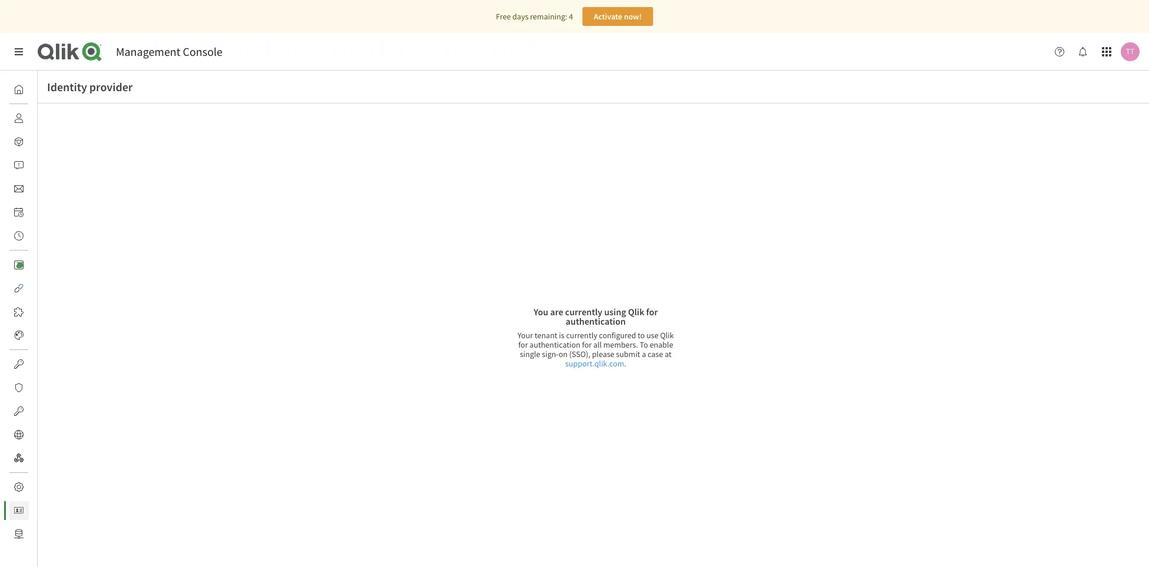 Task type: describe. For each thing, give the bounding box(es) containing it.
you are currently using qlik for authentication your tenant is currently configured to use qlik for authentication for all members. to enable single sign-on (sso), please submit a case at support.qlik.com .
[[518, 306, 674, 369]]

a
[[642, 349, 646, 360]]

1 vertical spatial authentication
[[530, 340, 581, 351]]

to
[[640, 340, 649, 351]]

identity provider
[[47, 80, 133, 95]]

navigation pane element
[[0, 75, 58, 549]]

generic links image
[[14, 284, 24, 293]]

using
[[605, 306, 627, 318]]

home image
[[14, 85, 24, 94]]

terry turtle image
[[1122, 42, 1140, 61]]

0 horizontal spatial for
[[519, 340, 528, 351]]

days
[[513, 11, 529, 22]]

.
[[625, 359, 627, 369]]

all
[[594, 340, 602, 351]]

support.qlik.com link
[[566, 359, 625, 369]]

0 vertical spatial qlik
[[628, 306, 645, 318]]

provider
[[89, 80, 133, 95]]

activate
[[594, 11, 623, 22]]

schedules image
[[14, 208, 24, 217]]

at
[[665, 349, 672, 360]]

users image
[[14, 114, 24, 123]]

management console
[[116, 44, 223, 59]]

now!
[[624, 11, 642, 22]]

subscriptions image
[[14, 184, 24, 194]]

free
[[496, 11, 511, 22]]

free days remaining: 4
[[496, 11, 573, 22]]

remaining:
[[531, 11, 568, 22]]

0 vertical spatial currently
[[566, 306, 603, 318]]

management
[[116, 44, 181, 59]]

activate now!
[[594, 11, 642, 22]]

open sidebar menu image
[[14, 47, 24, 57]]

on
[[559, 349, 568, 360]]

case
[[648, 349, 664, 360]]

extensions image
[[14, 308, 24, 317]]

activate now! link
[[583, 7, 654, 26]]

you
[[534, 306, 549, 318]]

to
[[638, 330, 645, 341]]

spaces image
[[14, 137, 24, 147]]

sign-
[[542, 349, 559, 360]]



Task type: locate. For each thing, give the bounding box(es) containing it.
content security policy image
[[14, 383, 24, 393]]

support.qlik.com
[[566, 359, 625, 369]]

for
[[647, 306, 658, 318], [519, 340, 528, 351], [582, 340, 592, 351]]

identity provider image
[[14, 507, 24, 516]]

1 horizontal spatial qlik
[[661, 330, 674, 341]]

configured
[[599, 330, 637, 341]]

1 vertical spatial currently
[[567, 330, 598, 341]]

1 vertical spatial qlik
[[661, 330, 674, 341]]

members.
[[604, 340, 639, 351]]

2 horizontal spatial for
[[647, 306, 658, 318]]

use
[[647, 330, 659, 341]]

for left tenant
[[519, 340, 528, 351]]

home link
[[9, 80, 58, 99]]

qlik right use
[[661, 330, 674, 341]]

identity
[[47, 80, 87, 95]]

are
[[551, 306, 564, 318]]

content image
[[14, 260, 24, 270]]

currently
[[566, 306, 603, 318], [567, 330, 598, 341]]

is
[[559, 330, 565, 341]]

oauth image
[[14, 407, 24, 416]]

currently up (sso),
[[567, 330, 598, 341]]

4
[[569, 11, 573, 22]]

please
[[593, 349, 615, 360]]

alerts image
[[14, 161, 24, 170]]

events image
[[14, 232, 24, 241]]

home
[[38, 84, 58, 95]]

for left the all
[[582, 340, 592, 351]]

qlik right using at right
[[628, 306, 645, 318]]

console
[[183, 44, 223, 59]]

management console element
[[116, 44, 223, 59]]

data gateways image
[[14, 530, 24, 540]]

for up use
[[647, 306, 658, 318]]

your
[[518, 330, 533, 341]]

authentication
[[566, 316, 626, 328], [530, 340, 581, 351]]

enable
[[650, 340, 674, 351]]

(sso),
[[570, 349, 591, 360]]

new connector image
[[17, 263, 23, 269]]

0 vertical spatial authentication
[[566, 316, 626, 328]]

submit
[[617, 349, 641, 360]]

api keys image
[[14, 360, 24, 369]]

qlik
[[628, 306, 645, 318], [661, 330, 674, 341]]

0 horizontal spatial qlik
[[628, 306, 645, 318]]

single
[[520, 349, 541, 360]]

1 horizontal spatial for
[[582, 340, 592, 351]]

themes image
[[14, 331, 24, 340]]

currently right are
[[566, 306, 603, 318]]

tenant
[[535, 330, 558, 341]]



Task type: vqa. For each thing, say whether or not it's contained in the screenshot.
top chart
no



